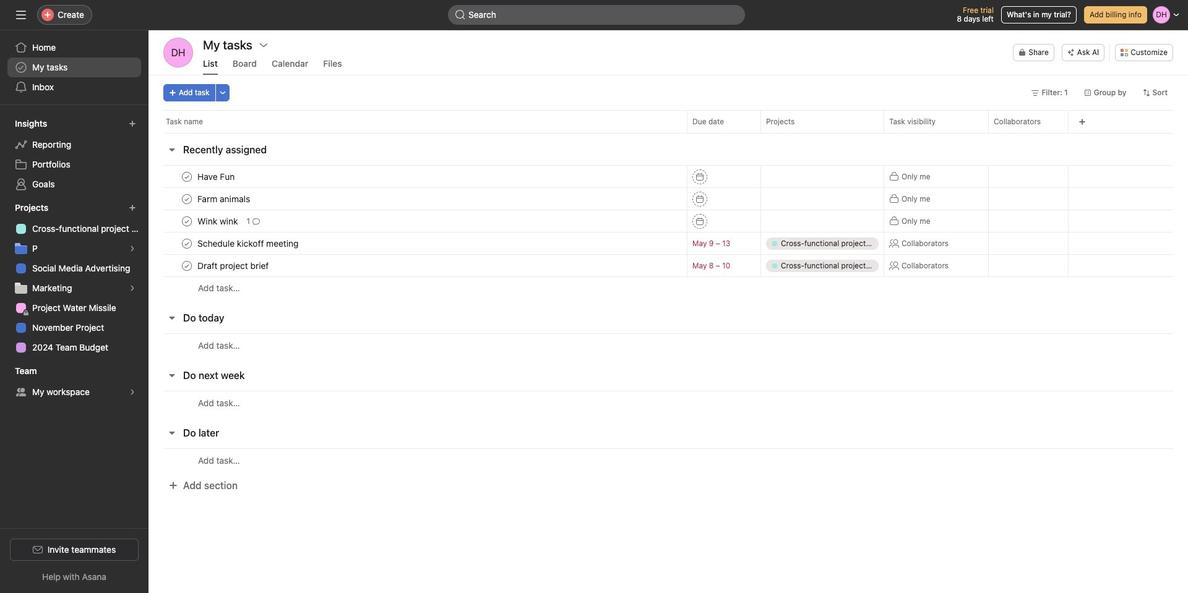 Task type: vqa. For each thing, say whether or not it's contained in the screenshot.
template image
no



Task type: describe. For each thing, give the bounding box(es) containing it.
show options image
[[259, 40, 269, 50]]

2 collapse task list for this group image from the top
[[167, 428, 177, 438]]

linked projects for have fun cell
[[761, 165, 884, 188]]

Mark complete checkbox
[[179, 258, 194, 273]]

mark complete image for schedule kickoff meeting cell
[[179, 236, 194, 251]]

mark complete checkbox for wink wink cell
[[179, 214, 194, 229]]

insights element
[[0, 113, 149, 197]]

have fun cell
[[149, 165, 687, 188]]

linked projects for farm animals cell
[[761, 188, 884, 210]]

mark complete image for "draft project brief" cell
[[179, 258, 194, 273]]

2 collapse task list for this group image from the top
[[167, 371, 177, 381]]

1 collapse task list for this group image from the top
[[167, 313, 177, 323]]

new insights image
[[129, 120, 136, 127]]

1 comment image
[[253, 218, 260, 225]]

projects element
[[0, 197, 149, 360]]

farm animals cell
[[149, 188, 687, 210]]

mark complete checkbox for farm animals cell
[[179, 192, 194, 206]]

1 collapse task list for this group image from the top
[[167, 145, 177, 155]]

prominent image
[[455, 10, 465, 20]]

header recently assigned tree grid
[[149, 165, 1188, 300]]

hide sidebar image
[[16, 10, 26, 20]]



Task type: locate. For each thing, give the bounding box(es) containing it.
task name text field for mark complete option within the farm animals cell
[[195, 193, 254, 205]]

1 vertical spatial task name text field
[[195, 215, 242, 227]]

1 vertical spatial task name text field
[[195, 237, 302, 250]]

task name text field inside schedule kickoff meeting cell
[[195, 237, 302, 250]]

mark complete checkbox inside wink wink cell
[[179, 214, 194, 229]]

1 mark complete image from the top
[[179, 169, 194, 184]]

mark complete checkbox inside have fun cell
[[179, 169, 194, 184]]

task name text field for mark complete image in schedule kickoff meeting cell
[[195, 237, 302, 250]]

task name text field for mark complete checkbox
[[195, 260, 273, 272]]

1 vertical spatial collapse task list for this group image
[[167, 428, 177, 438]]

dh image
[[171, 38, 185, 67]]

draft project brief cell
[[149, 254, 687, 277]]

2 mark complete image from the top
[[179, 214, 194, 229]]

1 mark complete checkbox from the top
[[179, 169, 194, 184]]

mark complete checkbox inside schedule kickoff meeting cell
[[179, 236, 194, 251]]

list box
[[448, 5, 745, 25]]

linked projects for wink wink cell
[[761, 210, 884, 233]]

3 mark complete checkbox from the top
[[179, 214, 194, 229]]

4 mark complete image from the top
[[179, 258, 194, 273]]

task name text field right mark complete checkbox
[[195, 260, 273, 272]]

mark complete checkbox for have fun cell
[[179, 169, 194, 184]]

mark complete image
[[179, 169, 194, 184], [179, 214, 194, 229], [179, 236, 194, 251], [179, 258, 194, 273]]

task name text field for mark complete image inside the have fun cell
[[195, 171, 238, 183]]

0 vertical spatial collapse task list for this group image
[[167, 313, 177, 323]]

collapse task list for this group image
[[167, 313, 177, 323], [167, 428, 177, 438]]

1 vertical spatial collapse task list for this group image
[[167, 371, 177, 381]]

0 vertical spatial collapse task list for this group image
[[167, 145, 177, 155]]

task name text field inside "draft project brief" cell
[[195, 260, 273, 272]]

mark complete image inside "draft project brief" cell
[[179, 258, 194, 273]]

2 mark complete checkbox from the top
[[179, 192, 194, 206]]

4 mark complete checkbox from the top
[[179, 236, 194, 251]]

Mark complete checkbox
[[179, 169, 194, 184], [179, 192, 194, 206], [179, 214, 194, 229], [179, 236, 194, 251]]

task name text field for mark complete option in wink wink cell
[[195, 215, 242, 227]]

task name text field left 1 comment icon
[[195, 215, 242, 227]]

Task name text field
[[195, 193, 254, 205], [195, 215, 242, 227], [195, 260, 273, 272]]

mark complete image for wink wink cell
[[179, 214, 194, 229]]

1 task name text field from the top
[[195, 171, 238, 183]]

3 mark complete image from the top
[[179, 236, 194, 251]]

mark complete image inside wink wink cell
[[179, 214, 194, 229]]

schedule kickoff meeting cell
[[149, 232, 687, 255]]

mark complete image inside schedule kickoff meeting cell
[[179, 236, 194, 251]]

mark complete image
[[179, 192, 194, 206]]

2 task name text field from the top
[[195, 215, 242, 227]]

row
[[149, 110, 1188, 133], [163, 132, 1173, 134], [149, 165, 1188, 188], [149, 188, 1188, 210], [149, 210, 1188, 233], [149, 232, 1188, 255], [149, 254, 1188, 277], [149, 277, 1188, 300], [149, 334, 1188, 357], [149, 391, 1188, 415], [149, 449, 1188, 472]]

2 task name text field from the top
[[195, 237, 302, 250]]

wink wink cell
[[149, 210, 687, 233]]

add field image
[[1079, 118, 1086, 126]]

0 vertical spatial task name text field
[[195, 171, 238, 183]]

mark complete checkbox for schedule kickoff meeting cell
[[179, 236, 194, 251]]

1 task name text field from the top
[[195, 193, 254, 205]]

Task name text field
[[195, 171, 238, 183], [195, 237, 302, 250]]

more actions image
[[219, 89, 226, 97]]

global element
[[0, 30, 149, 105]]

0 vertical spatial task name text field
[[195, 193, 254, 205]]

mark complete image inside have fun cell
[[179, 169, 194, 184]]

2 vertical spatial task name text field
[[195, 260, 273, 272]]

mark complete checkbox inside farm animals cell
[[179, 192, 194, 206]]

task name text field right mark complete icon
[[195, 193, 254, 205]]

mark complete image for have fun cell
[[179, 169, 194, 184]]

task name text field inside have fun cell
[[195, 171, 238, 183]]

3 task name text field from the top
[[195, 260, 273, 272]]

task name text field inside wink wink cell
[[195, 215, 242, 227]]

collapse task list for this group image
[[167, 145, 177, 155], [167, 371, 177, 381]]

teams element
[[0, 360, 149, 405]]

task name text field inside farm animals cell
[[195, 193, 254, 205]]



